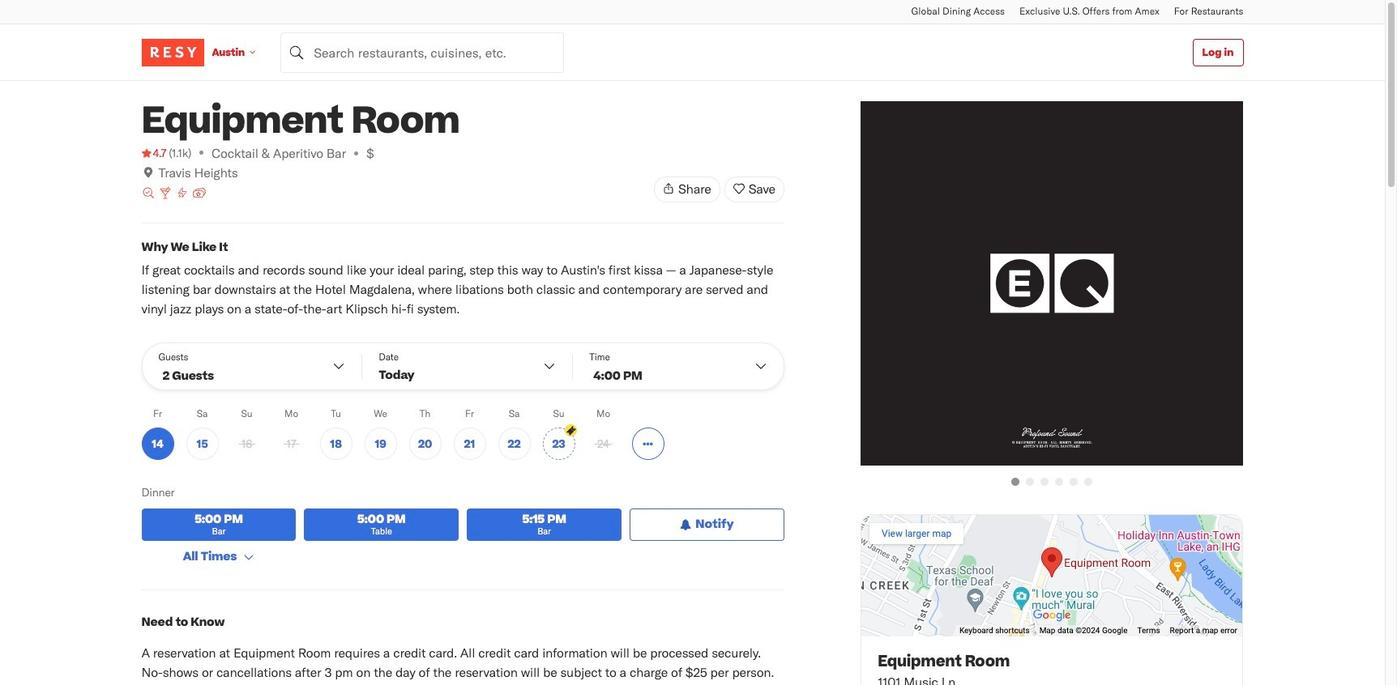 Task type: describe. For each thing, give the bounding box(es) containing it.
4.7 out of 5 stars image
[[141, 145, 166, 161]]



Task type: locate. For each thing, give the bounding box(es) containing it.
june 23, 2024. has event. image
[[564, 425, 577, 437]]

None field
[[281, 32, 564, 73]]

Search restaurants, cuisines, etc. text field
[[281, 32, 564, 73]]



Task type: vqa. For each thing, say whether or not it's contained in the screenshot.
4.7 out of 5 stars ICON
yes



